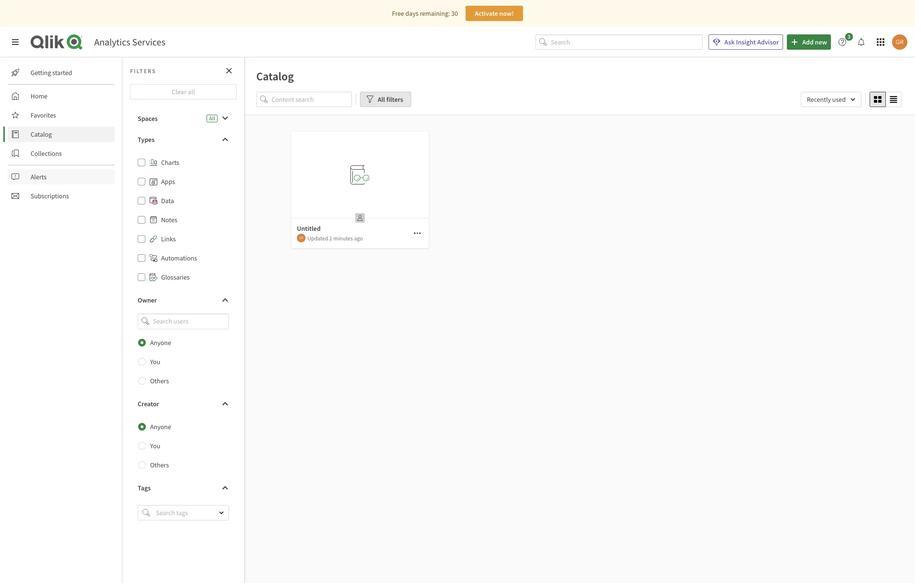 Task type: locate. For each thing, give the bounding box(es) containing it.
1 vertical spatial you
[[150, 442, 160, 450]]

owner
[[138, 296, 157, 305]]

started
[[52, 68, 72, 77]]

used
[[832, 95, 846, 104]]

types button
[[130, 132, 237, 147]]

close sidebar menu image
[[11, 38, 19, 46]]

Search users text field
[[151, 314, 218, 329]]

you up creator
[[150, 357, 160, 366]]

1 you from the top
[[150, 357, 160, 366]]

creator button
[[130, 396, 237, 411]]

catalog down the 'favorites'
[[31, 130, 52, 139]]

1 vertical spatial all
[[209, 115, 215, 122]]

searchbar element
[[536, 34, 703, 50]]

catalog up content search text box on the top
[[256, 69, 294, 84]]

all left filters
[[378, 95, 385, 104]]

0 horizontal spatial all
[[209, 115, 215, 122]]

1 anyone from the top
[[150, 338, 171, 347]]

days
[[406, 9, 419, 18]]

all filters button
[[360, 92, 411, 107]]

1 vertical spatial catalog
[[31, 130, 52, 139]]

2 others from the top
[[150, 461, 169, 469]]

links
[[161, 235, 176, 243]]

30
[[451, 9, 458, 18]]

anyone for owner "option group"
[[150, 338, 171, 347]]

personal element
[[352, 210, 368, 226]]

0 vertical spatial others
[[150, 377, 169, 385]]

anyone down creator
[[150, 422, 171, 431]]

anyone inside creator option group
[[150, 422, 171, 431]]

all inside dropdown button
[[378, 95, 385, 104]]

others for owner "option group"
[[150, 377, 169, 385]]

updated 2 minutes ago
[[307, 235, 363, 242]]

0 vertical spatial all
[[378, 95, 385, 104]]

anyone inside owner "option group"
[[150, 338, 171, 347]]

1 others from the top
[[150, 377, 169, 385]]

others
[[150, 377, 169, 385], [150, 461, 169, 469]]

favorites
[[31, 111, 56, 120]]

others up tags
[[150, 461, 169, 469]]

switch view group
[[870, 92, 902, 107]]

1 vertical spatial anyone
[[150, 422, 171, 431]]

all
[[378, 95, 385, 104], [209, 115, 215, 122]]

subscriptions link
[[8, 188, 115, 204]]

add
[[802, 38, 814, 46]]

all up types dropdown button
[[209, 115, 215, 122]]

0 vertical spatial anyone
[[150, 338, 171, 347]]

untitled
[[297, 224, 321, 233]]

activate
[[475, 9, 498, 18]]

Content search text field
[[272, 92, 352, 107]]

you inside creator option group
[[150, 442, 160, 450]]

filters
[[130, 67, 156, 74]]

anyone down search users text field
[[150, 338, 171, 347]]

greg robinson image
[[892, 34, 907, 50]]

2 anyone from the top
[[150, 422, 171, 431]]

greg robinson image
[[297, 234, 306, 242]]

advisor
[[757, 38, 779, 46]]

others inside creator option group
[[150, 461, 169, 469]]

notes
[[161, 216, 177, 224]]

favorites link
[[8, 108, 115, 123]]

data
[[161, 197, 174, 205]]

1 horizontal spatial all
[[378, 95, 385, 104]]

you inside owner "option group"
[[150, 357, 160, 366]]

tags
[[138, 484, 151, 492]]

ask insight advisor
[[725, 38, 779, 46]]

subscriptions
[[31, 192, 69, 200]]

all for all
[[209, 115, 215, 122]]

2 you from the top
[[150, 442, 160, 450]]

search tags element
[[142, 509, 150, 517]]

you
[[150, 357, 160, 366], [150, 442, 160, 450]]

0 horizontal spatial catalog
[[31, 130, 52, 139]]

anyone
[[150, 338, 171, 347], [150, 422, 171, 431]]

alerts link
[[8, 169, 115, 185]]

creator
[[138, 400, 159, 408]]

filters
[[386, 95, 403, 104]]

others up creator
[[150, 377, 169, 385]]

others inside owner "option group"
[[150, 377, 169, 385]]

catalog
[[256, 69, 294, 84], [31, 130, 52, 139]]

search tags image
[[142, 509, 150, 517]]

you down creator
[[150, 442, 160, 450]]

home link
[[8, 88, 115, 104]]

None field
[[130, 314, 237, 329]]

add new button
[[787, 34, 831, 50]]

0 vertical spatial you
[[150, 357, 160, 366]]

catalog link
[[8, 127, 115, 142]]

3 button
[[835, 33, 856, 50]]

0 vertical spatial catalog
[[256, 69, 294, 84]]

activate now!
[[475, 9, 514, 18]]

types
[[138, 135, 155, 144]]

1 vertical spatial others
[[150, 461, 169, 469]]



Task type: describe. For each thing, give the bounding box(es) containing it.
Search tags text field
[[154, 505, 210, 521]]

all filters
[[378, 95, 403, 104]]

spaces
[[138, 114, 158, 123]]

automations
[[161, 254, 197, 262]]

open image
[[219, 510, 224, 516]]

activate now! link
[[466, 6, 523, 21]]

others for creator option group
[[150, 461, 169, 469]]

owner button
[[130, 293, 237, 308]]

catalog inside navigation pane element
[[31, 130, 52, 139]]

tags button
[[130, 480, 237, 496]]

apps
[[161, 177, 175, 186]]

Recently used field
[[801, 92, 862, 107]]

now!
[[499, 9, 514, 18]]

minutes
[[333, 235, 353, 242]]

creator option group
[[130, 417, 237, 475]]

anyone for creator option group
[[150, 422, 171, 431]]

insight
[[736, 38, 756, 46]]

recently used
[[807, 95, 846, 104]]

free
[[392, 9, 404, 18]]

more actions image
[[414, 230, 421, 237]]

you for owner "option group"
[[150, 357, 160, 366]]

ago
[[354, 235, 363, 242]]

collections
[[31, 149, 62, 158]]

analytics services
[[94, 36, 165, 48]]

home
[[31, 92, 47, 100]]

new
[[815, 38, 827, 46]]

3
[[848, 33, 851, 40]]

glossaries
[[161, 273, 190, 282]]

ask
[[725, 38, 735, 46]]

navigation pane element
[[0, 61, 122, 208]]

all for all filters
[[378, 95, 385, 104]]

1 horizontal spatial catalog
[[256, 69, 294, 84]]

analytics services element
[[94, 36, 165, 48]]

analytics
[[94, 36, 130, 48]]

2
[[329, 235, 332, 242]]

you for creator option group
[[150, 442, 160, 450]]

getting
[[31, 68, 51, 77]]

add new
[[802, 38, 827, 46]]

free days remaining: 30
[[392, 9, 458, 18]]

getting started
[[31, 68, 72, 77]]

charts
[[161, 158, 179, 167]]

services
[[132, 36, 165, 48]]

collections link
[[8, 146, 115, 161]]

recently
[[807, 95, 831, 104]]

owner option group
[[130, 333, 237, 390]]

Search text field
[[551, 34, 703, 50]]

remaining:
[[420, 9, 450, 18]]

getting started link
[[8, 65, 115, 80]]

filters region
[[245, 90, 915, 115]]

updated
[[307, 235, 328, 242]]

greg robinson element
[[297, 234, 306, 242]]

ask insight advisor button
[[709, 34, 783, 50]]

alerts
[[31, 173, 47, 181]]



Task type: vqa. For each thing, say whether or not it's contained in the screenshot.
content
no



